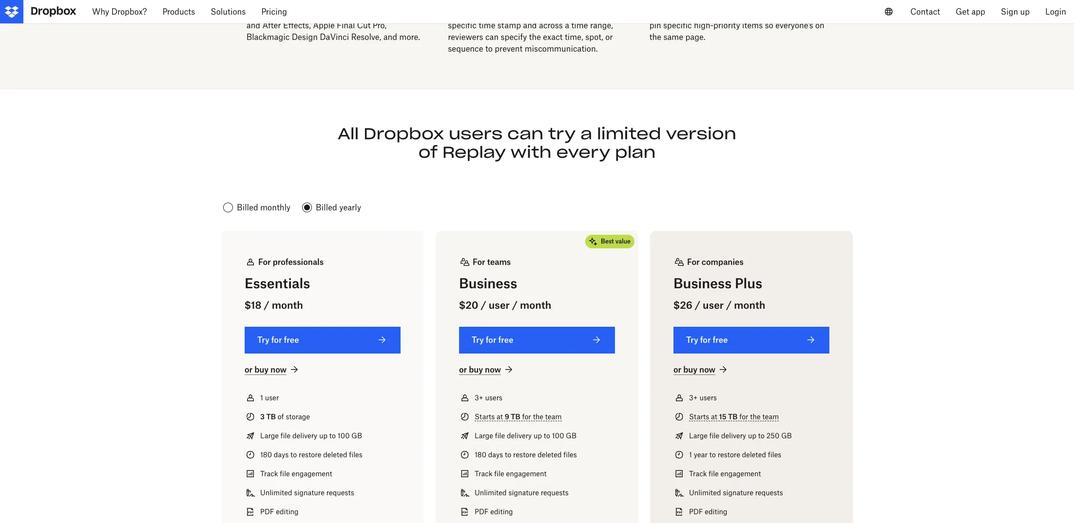 Task type: locate. For each thing, give the bounding box(es) containing it.
2 or buy now from the left
[[459, 365, 501, 375]]

why dropbox? button
[[84, 0, 155, 23]]

or for business
[[459, 365, 467, 375]]

0 horizontal spatial starts
[[475, 413, 495, 421]]

now for business plus
[[700, 365, 716, 375]]

at for business plus
[[712, 413, 718, 421]]

0 horizontal spatial pdf editing
[[260, 508, 299, 516]]

storage
[[286, 413, 310, 421]]

0 horizontal spatial 1
[[260, 394, 263, 402]]

user right $20
[[489, 299, 510, 311]]

1 horizontal spatial month
[[520, 299, 552, 311]]

0 horizontal spatial track
[[260, 470, 278, 478]]

of left storage
[[278, 413, 284, 421]]

1 deleted from the left
[[323, 451, 347, 459]]

3 track from the left
[[690, 470, 707, 478]]

2 for from the left
[[473, 257, 486, 267]]

0 horizontal spatial free
[[284, 335, 299, 345]]

1 vertical spatial 1
[[690, 451, 692, 459]]

$20 / user / month
[[459, 299, 552, 311]]

2 horizontal spatial or
[[674, 365, 682, 375]]

1 buy from the left
[[255, 365, 269, 375]]

1 horizontal spatial try for free link
[[459, 327, 615, 354]]

for left teams
[[473, 257, 486, 267]]

1 horizontal spatial signature
[[509, 489, 539, 497]]

/
[[264, 299, 270, 311], [481, 299, 487, 311], [512, 299, 518, 311], [695, 299, 701, 311], [727, 299, 732, 311]]

180 days to restore deleted files down "starts at 9 tb for the team"
[[475, 451, 577, 459]]

2 180 from the left
[[475, 451, 487, 459]]

user
[[489, 299, 510, 311], [703, 299, 724, 311], [265, 394, 279, 402]]

to
[[330, 432, 336, 440], [544, 432, 551, 440], [759, 432, 765, 440], [291, 451, 297, 459], [505, 451, 512, 459], [710, 451, 716, 459]]

version
[[666, 124, 737, 144]]

2 now from the left
[[485, 365, 501, 375]]

essentials
[[245, 276, 310, 292]]

2 large from the left
[[475, 432, 493, 440]]

2 unlimited signature requests from the left
[[475, 489, 569, 497]]

4 / from the left
[[695, 299, 701, 311]]

days down "starts at 9 tb for the team"
[[489, 451, 503, 459]]

3 gb from the left
[[782, 432, 792, 440]]

2 3+ users from the left
[[690, 394, 717, 402]]

1 pdf editing from the left
[[260, 508, 299, 516]]

free down '$26 / user / month'
[[713, 335, 728, 345]]

2 large file delivery up to 100 gb from the left
[[475, 432, 577, 440]]

2 horizontal spatial unlimited signature requests
[[690, 489, 784, 497]]

2 gb from the left
[[566, 432, 577, 440]]

2 horizontal spatial try
[[687, 335, 699, 345]]

the
[[533, 413, 544, 421], [751, 413, 761, 421]]

0 horizontal spatial engagement
[[292, 470, 332, 478]]

starts at 15 tb for the team
[[690, 413, 779, 421]]

team right 9
[[546, 413, 562, 421]]

1 now from the left
[[271, 365, 287, 375]]

get
[[956, 7, 970, 17]]

2 restore from the left
[[514, 451, 536, 459]]

0 horizontal spatial or
[[245, 365, 253, 375]]

1 delivery from the left
[[293, 432, 318, 440]]

1 horizontal spatial unlimited
[[475, 489, 507, 497]]

at for business
[[497, 413, 503, 421]]

for down $20 / user / month
[[486, 335, 497, 345]]

1 horizontal spatial days
[[489, 451, 503, 459]]

3 restore from the left
[[718, 451, 741, 459]]

track file engagement for business plus
[[690, 470, 761, 478]]

or buy now for business
[[459, 365, 501, 375]]

app
[[972, 7, 986, 17]]

best value
[[601, 238, 631, 245]]

try
[[549, 124, 576, 144]]

free down $20 / user / month
[[499, 335, 514, 345]]

2 free from the left
[[499, 335, 514, 345]]

1 horizontal spatial large file delivery up to 100 gb
[[475, 432, 577, 440]]

billed for billed yearly
[[316, 203, 337, 213]]

engagement for business
[[506, 470, 547, 478]]

2 horizontal spatial or buy now link
[[674, 364, 730, 376]]

team for business plus
[[763, 413, 779, 421]]

1 horizontal spatial editing
[[491, 508, 513, 516]]

1 horizontal spatial 1
[[690, 451, 692, 459]]

editing
[[276, 508, 299, 516], [491, 508, 513, 516], [705, 508, 728, 516]]

restore for essentials
[[299, 451, 322, 459]]

for for business
[[486, 335, 497, 345]]

3 now from the left
[[700, 365, 716, 375]]

2 try from the left
[[472, 335, 484, 345]]

180 days to restore deleted files
[[260, 451, 363, 459], [475, 451, 577, 459]]

for teams
[[473, 257, 511, 267]]

a
[[581, 124, 593, 144]]

companies
[[702, 257, 744, 267]]

180 days to restore deleted files down storage
[[260, 451, 363, 459]]

limited
[[597, 124, 662, 144]]

1 starts from the left
[[475, 413, 495, 421]]

1 large file delivery up to 100 gb from the left
[[260, 432, 362, 440]]

3+ up starts at 15 tb for the team
[[690, 394, 698, 402]]

2 horizontal spatial or buy now
[[674, 365, 716, 375]]

3 files from the left
[[768, 451, 782, 459]]

now
[[271, 365, 287, 375], [485, 365, 501, 375], [700, 365, 716, 375]]

2 horizontal spatial engagement
[[721, 470, 761, 478]]

for professionals
[[258, 257, 324, 267]]

days
[[274, 451, 289, 459], [489, 451, 503, 459]]

delivery down starts at 15 tb for the team
[[722, 432, 747, 440]]

1 signature from the left
[[294, 489, 325, 497]]

user for business
[[489, 299, 510, 311]]

restore
[[299, 451, 322, 459], [514, 451, 536, 459], [718, 451, 741, 459]]

1 or buy now from the left
[[245, 365, 287, 375]]

the for business
[[533, 413, 544, 421]]

100
[[338, 432, 350, 440], [552, 432, 564, 440]]

try for free down $20 / user / month
[[472, 335, 514, 345]]

delivery down storage
[[293, 432, 318, 440]]

unlimited
[[260, 489, 292, 497], [475, 489, 507, 497], [690, 489, 722, 497]]

try for free down $18 / month
[[257, 335, 299, 345]]

2 horizontal spatial files
[[768, 451, 782, 459]]

pdf editing for business plus
[[690, 508, 728, 516]]

2 files from the left
[[564, 451, 577, 459]]

of left replay
[[419, 143, 438, 163]]

1 horizontal spatial 180
[[475, 451, 487, 459]]

signature
[[294, 489, 325, 497], [509, 489, 539, 497], [723, 489, 754, 497]]

0 horizontal spatial requests
[[327, 489, 354, 497]]

2 days from the left
[[489, 451, 503, 459]]

1 horizontal spatial for
[[473, 257, 486, 267]]

2 horizontal spatial user
[[703, 299, 724, 311]]

2 pdf editing from the left
[[475, 508, 513, 516]]

unlimited signature requests
[[260, 489, 354, 497], [475, 489, 569, 497], [690, 489, 784, 497]]

1 / from the left
[[264, 299, 270, 311]]

2 horizontal spatial month
[[735, 299, 766, 311]]

0 horizontal spatial buy
[[255, 365, 269, 375]]

1 pdf from the left
[[260, 508, 274, 516]]

month for business plus
[[735, 299, 766, 311]]

or
[[245, 365, 253, 375], [459, 365, 467, 375], [674, 365, 682, 375]]

2 deleted from the left
[[538, 451, 562, 459]]

2 try for free from the left
[[472, 335, 514, 345]]

billed left monthly
[[237, 203, 258, 213]]

buy
[[255, 365, 269, 375], [469, 365, 483, 375], [684, 365, 698, 375]]

1 requests from the left
[[327, 489, 354, 497]]

track file engagement for essentials
[[260, 470, 332, 478]]

2 horizontal spatial pdf
[[690, 508, 703, 516]]

sign up link
[[994, 0, 1038, 23]]

1 horizontal spatial restore
[[514, 451, 536, 459]]

business down for companies
[[674, 276, 732, 292]]

1 horizontal spatial requests
[[541, 489, 569, 497]]

0 horizontal spatial pdf
[[260, 508, 274, 516]]

3+ for business
[[475, 394, 484, 402]]

free for essentials
[[284, 335, 299, 345]]

2 track from the left
[[475, 470, 493, 478]]

2 pdf from the left
[[475, 508, 489, 516]]

2 horizontal spatial free
[[713, 335, 728, 345]]

try for free link for business
[[459, 327, 615, 354]]

1 files from the left
[[349, 451, 363, 459]]

pdf editing
[[260, 508, 299, 516], [475, 508, 513, 516], [690, 508, 728, 516]]

1 horizontal spatial track file engagement
[[475, 470, 547, 478]]

3 for from the left
[[688, 257, 700, 267]]

large down "starts at 9 tb for the team"
[[475, 432, 493, 440]]

3 try for free from the left
[[687, 335, 728, 345]]

at
[[497, 413, 503, 421], [712, 413, 718, 421]]

solutions button
[[203, 0, 254, 23]]

try for free link for business plus
[[674, 327, 830, 354]]

large up the year
[[690, 432, 708, 440]]

large file delivery up to 100 gb
[[260, 432, 362, 440], [475, 432, 577, 440]]

0 horizontal spatial of
[[278, 413, 284, 421]]

2 horizontal spatial requests
[[756, 489, 784, 497]]

2 horizontal spatial pdf editing
[[690, 508, 728, 516]]

0 horizontal spatial gb
[[352, 432, 362, 440]]

2 buy from the left
[[469, 365, 483, 375]]

1 up 3
[[260, 394, 263, 402]]

for for essentials
[[271, 335, 282, 345]]

1 for from the left
[[258, 257, 271, 267]]

3 signature from the left
[[723, 489, 754, 497]]

1 horizontal spatial pdf editing
[[475, 508, 513, 516]]

3 track file engagement from the left
[[690, 470, 761, 478]]

unlimited for business plus
[[690, 489, 722, 497]]

1 horizontal spatial or buy now
[[459, 365, 501, 375]]

delivery
[[293, 432, 318, 440], [507, 432, 532, 440], [722, 432, 747, 440]]

unlimited for essentials
[[260, 489, 292, 497]]

up for essentials
[[319, 432, 328, 440]]

0 horizontal spatial signature
[[294, 489, 325, 497]]

files
[[349, 451, 363, 459], [564, 451, 577, 459], [768, 451, 782, 459]]

1 180 days to restore deleted files from the left
[[260, 451, 363, 459]]

250
[[767, 432, 780, 440]]

2 horizontal spatial large
[[690, 432, 708, 440]]

0 horizontal spatial business
[[459, 276, 518, 292]]

1 business from the left
[[459, 276, 518, 292]]

deleted
[[323, 451, 347, 459], [538, 451, 562, 459], [743, 451, 767, 459]]

1 horizontal spatial 180 days to restore deleted files
[[475, 451, 577, 459]]

1 horizontal spatial 3+
[[690, 394, 698, 402]]

None radio
[[221, 200, 293, 216], [300, 200, 363, 216], [221, 200, 293, 216], [300, 200, 363, 216]]

1 180 from the left
[[260, 451, 272, 459]]

1 month from the left
[[272, 299, 303, 311]]

gb for business
[[566, 432, 577, 440]]

try for free link
[[245, 327, 401, 354], [459, 327, 615, 354], [674, 327, 830, 354]]

users for business plus
[[700, 394, 717, 402]]

sign
[[1002, 7, 1019, 17]]

1 unlimited from the left
[[260, 489, 292, 497]]

buy for business
[[469, 365, 483, 375]]

teams
[[487, 257, 511, 267]]

2 3+ from the left
[[690, 394, 698, 402]]

3+ users up starts at 15 tb for the team
[[690, 394, 717, 402]]

2 or buy now link from the left
[[459, 364, 515, 376]]

billed left "yearly"
[[316, 203, 337, 213]]

0 horizontal spatial editing
[[276, 508, 299, 516]]

1 the from the left
[[533, 413, 544, 421]]

user up 3 tb of storage
[[265, 394, 279, 402]]

1 horizontal spatial or
[[459, 365, 467, 375]]

for down $18 / month
[[271, 335, 282, 345]]

try down $20
[[472, 335, 484, 345]]

or buy now link
[[245, 364, 300, 376], [459, 364, 515, 376], [674, 364, 730, 376]]

restore down "starts at 9 tb for the team"
[[514, 451, 536, 459]]

0 horizontal spatial try
[[257, 335, 270, 345]]

every
[[557, 143, 611, 163]]

$18 / month
[[245, 299, 303, 311]]

0 horizontal spatial 3+ users
[[475, 394, 503, 402]]

delivery for business
[[507, 432, 532, 440]]

1 large from the left
[[260, 432, 279, 440]]

180
[[260, 451, 272, 459], [475, 451, 487, 459]]

0 horizontal spatial unlimited signature requests
[[260, 489, 354, 497]]

2 horizontal spatial buy
[[684, 365, 698, 375]]

professionals
[[273, 257, 324, 267]]

3 tb from the left
[[729, 413, 738, 421]]

0 horizontal spatial or buy now link
[[245, 364, 300, 376]]

business
[[459, 276, 518, 292], [674, 276, 732, 292]]

for companies
[[688, 257, 744, 267]]

3 try from the left
[[687, 335, 699, 345]]

1 horizontal spatial pdf
[[475, 508, 489, 516]]

1 or from the left
[[245, 365, 253, 375]]

3 delivery from the left
[[722, 432, 747, 440]]

2 the from the left
[[751, 413, 761, 421]]

3+ users up "starts at 9 tb for the team"
[[475, 394, 503, 402]]

starts left 15
[[690, 413, 710, 421]]

1 3+ users from the left
[[475, 394, 503, 402]]

tb right 15
[[729, 413, 738, 421]]

try for business
[[472, 335, 484, 345]]

0 horizontal spatial 180 days to restore deleted files
[[260, 451, 363, 459]]

1 horizontal spatial free
[[499, 335, 514, 345]]

or buy now link for business
[[459, 364, 515, 376]]

try down $26
[[687, 335, 699, 345]]

1 try from the left
[[257, 335, 270, 345]]

try for free
[[257, 335, 299, 345], [472, 335, 514, 345], [687, 335, 728, 345]]

pdf
[[260, 508, 274, 516], [475, 508, 489, 516], [690, 508, 703, 516]]

180 days to restore deleted files for essentials
[[260, 451, 363, 459]]

or buy now for essentials
[[245, 365, 287, 375]]

restore down storage
[[299, 451, 322, 459]]

buy for essentials
[[255, 365, 269, 375]]

2 signature from the left
[[509, 489, 539, 497]]

3 pdf from the left
[[690, 508, 703, 516]]

3+ users
[[475, 394, 503, 402], [690, 394, 717, 402]]

try down $18
[[257, 335, 270, 345]]

try for free for business
[[472, 335, 514, 345]]

2 horizontal spatial track
[[690, 470, 707, 478]]

2 horizontal spatial track file engagement
[[690, 470, 761, 478]]

plan
[[615, 143, 656, 163]]

3 free from the left
[[713, 335, 728, 345]]

1 track file engagement from the left
[[260, 470, 332, 478]]

the for business plus
[[751, 413, 761, 421]]

track
[[260, 470, 278, 478], [475, 470, 493, 478], [690, 470, 707, 478]]

large file delivery up to 250 gb
[[690, 432, 792, 440]]

team up 250
[[763, 413, 779, 421]]

1 100 from the left
[[338, 432, 350, 440]]

2 requests from the left
[[541, 489, 569, 497]]

1 free from the left
[[284, 335, 299, 345]]

unlimited signature requests for essentials
[[260, 489, 354, 497]]

2 horizontal spatial restore
[[718, 451, 741, 459]]

1 horizontal spatial starts
[[690, 413, 710, 421]]

3 month from the left
[[735, 299, 766, 311]]

2 180 days to restore deleted files from the left
[[475, 451, 577, 459]]

signature for business
[[509, 489, 539, 497]]

0 vertical spatial 1
[[260, 394, 263, 402]]

1 unlimited signature requests from the left
[[260, 489, 354, 497]]

0 horizontal spatial deleted
[[323, 451, 347, 459]]

business down for teams
[[459, 276, 518, 292]]

2 / from the left
[[481, 299, 487, 311]]

get app button
[[949, 0, 994, 23]]

engagement
[[292, 470, 332, 478], [506, 470, 547, 478], [721, 470, 761, 478]]

3 requests from the left
[[756, 489, 784, 497]]

starts
[[475, 413, 495, 421], [690, 413, 710, 421]]

0 horizontal spatial large file delivery up to 100 gb
[[260, 432, 362, 440]]

2 month from the left
[[520, 299, 552, 311]]

track for essentials
[[260, 470, 278, 478]]

2 unlimited from the left
[[475, 489, 507, 497]]

large file delivery up to 100 gb for business
[[475, 432, 577, 440]]

for
[[258, 257, 271, 267], [473, 257, 486, 267], [688, 257, 700, 267]]

free for business plus
[[713, 335, 728, 345]]

3 or from the left
[[674, 365, 682, 375]]

pdf for business
[[475, 508, 489, 516]]

1 horizontal spatial large
[[475, 432, 493, 440]]

team for business
[[546, 413, 562, 421]]

1 horizontal spatial or buy now link
[[459, 364, 515, 376]]

2 try for free link from the left
[[459, 327, 615, 354]]

try for free down '$26 / user / month'
[[687, 335, 728, 345]]

1 billed from the left
[[237, 203, 258, 213]]

3 engagement from the left
[[721, 470, 761, 478]]

for up essentials
[[258, 257, 271, 267]]

1 try for free from the left
[[257, 335, 299, 345]]

the up large file delivery up to 250 gb
[[751, 413, 761, 421]]

business for business plus
[[674, 276, 732, 292]]

0 horizontal spatial at
[[497, 413, 503, 421]]

/ for business
[[481, 299, 487, 311]]

get app
[[956, 7, 986, 17]]

for left companies
[[688, 257, 700, 267]]

2 horizontal spatial editing
[[705, 508, 728, 516]]

1 horizontal spatial of
[[419, 143, 438, 163]]

1 horizontal spatial deleted
[[538, 451, 562, 459]]

users
[[449, 124, 503, 144], [485, 394, 503, 402], [700, 394, 717, 402]]

try
[[257, 335, 270, 345], [472, 335, 484, 345], [687, 335, 699, 345]]

can
[[508, 124, 544, 144]]

business for business
[[459, 276, 518, 292]]

2 horizontal spatial unlimited
[[690, 489, 722, 497]]

1 track from the left
[[260, 470, 278, 478]]

or buy now
[[245, 365, 287, 375], [459, 365, 501, 375], [674, 365, 716, 375]]

1 engagement from the left
[[292, 470, 332, 478]]

2 horizontal spatial for
[[688, 257, 700, 267]]

3 pdf editing from the left
[[690, 508, 728, 516]]

2 horizontal spatial signature
[[723, 489, 754, 497]]

requests for essentials
[[327, 489, 354, 497]]

2 horizontal spatial gb
[[782, 432, 792, 440]]

1 for 1 user
[[260, 394, 263, 402]]

1 left the year
[[690, 451, 692, 459]]

1 horizontal spatial now
[[485, 365, 501, 375]]

month
[[272, 299, 303, 311], [520, 299, 552, 311], [735, 299, 766, 311]]

at left 9
[[497, 413, 503, 421]]

1 horizontal spatial 100
[[552, 432, 564, 440]]

1 horizontal spatial buy
[[469, 365, 483, 375]]

0 horizontal spatial try for free link
[[245, 327, 401, 354]]

tb right 3
[[266, 413, 276, 421]]

large
[[260, 432, 279, 440], [475, 432, 493, 440], [690, 432, 708, 440]]

1 team from the left
[[546, 413, 562, 421]]

2 horizontal spatial tb
[[729, 413, 738, 421]]

starts left 9
[[475, 413, 495, 421]]

track file engagement for business
[[475, 470, 547, 478]]

billed
[[237, 203, 258, 213], [316, 203, 337, 213]]

days down 3 tb of storage
[[274, 451, 289, 459]]

2 delivery from the left
[[507, 432, 532, 440]]

3 try for free link from the left
[[674, 327, 830, 354]]

0 horizontal spatial user
[[265, 394, 279, 402]]

pricing
[[262, 7, 287, 17]]

tb for business
[[511, 413, 521, 421]]

large down 3
[[260, 432, 279, 440]]

2 editing from the left
[[491, 508, 513, 516]]

2 team from the left
[[763, 413, 779, 421]]

0 vertical spatial of
[[419, 143, 438, 163]]

signature for essentials
[[294, 489, 325, 497]]

tb right 9
[[511, 413, 521, 421]]

days for business
[[489, 451, 503, 459]]

all dropbox users can try a limited version of replay with every plan
[[338, 124, 737, 163]]

requests for business plus
[[756, 489, 784, 497]]

1 restore from the left
[[299, 451, 322, 459]]

free down $18 / month
[[284, 335, 299, 345]]

value
[[616, 238, 631, 245]]

0 horizontal spatial days
[[274, 451, 289, 459]]

for down '$26 / user / month'
[[701, 335, 711, 345]]

2 track file engagement from the left
[[475, 470, 547, 478]]

engagement for essentials
[[292, 470, 332, 478]]

1 horizontal spatial the
[[751, 413, 761, 421]]

large file delivery up to 100 gb down "starts at 9 tb for the team"
[[475, 432, 577, 440]]

0 horizontal spatial unlimited
[[260, 489, 292, 497]]

user down business plus at the right of the page
[[703, 299, 724, 311]]

0 horizontal spatial delivery
[[293, 432, 318, 440]]

tb for business plus
[[729, 413, 738, 421]]

3 or buy now link from the left
[[674, 364, 730, 376]]

2 horizontal spatial try for free link
[[674, 327, 830, 354]]

unlimited for business
[[475, 489, 507, 497]]

0 horizontal spatial 3+
[[475, 394, 484, 402]]

1 or buy now link from the left
[[245, 364, 300, 376]]

/ for essentials
[[264, 299, 270, 311]]

delivery down "starts at 9 tb for the team"
[[507, 432, 532, 440]]

1 days from the left
[[274, 451, 289, 459]]

for
[[271, 335, 282, 345], [486, 335, 497, 345], [701, 335, 711, 345], [523, 413, 531, 421], [740, 413, 749, 421]]

3 deleted from the left
[[743, 451, 767, 459]]

1 horizontal spatial user
[[489, 299, 510, 311]]

$26
[[674, 299, 693, 311]]

for for business plus
[[701, 335, 711, 345]]

1 vertical spatial of
[[278, 413, 284, 421]]

2 horizontal spatial try for free
[[687, 335, 728, 345]]

engagement for business plus
[[721, 470, 761, 478]]

1 for 1 year to restore deleted files
[[690, 451, 692, 459]]

1
[[260, 394, 263, 402], [690, 451, 692, 459]]

starts at 9 tb for the team
[[475, 413, 562, 421]]

1 horizontal spatial unlimited signature requests
[[475, 489, 569, 497]]

1 3+ from the left
[[475, 394, 484, 402]]

at left 15
[[712, 413, 718, 421]]

restore down large file delivery up to 250 gb
[[718, 451, 741, 459]]

0 horizontal spatial try for free
[[257, 335, 299, 345]]

2 horizontal spatial deleted
[[743, 451, 767, 459]]

1 horizontal spatial business
[[674, 276, 732, 292]]

team
[[546, 413, 562, 421], [763, 413, 779, 421]]

large file delivery up to 100 gb down storage
[[260, 432, 362, 440]]

0 horizontal spatial the
[[533, 413, 544, 421]]

products
[[163, 7, 195, 17]]

1 gb from the left
[[352, 432, 362, 440]]

15
[[720, 413, 727, 421]]

3 unlimited from the left
[[690, 489, 722, 497]]

1 horizontal spatial at
[[712, 413, 718, 421]]

3+ up "starts at 9 tb for the team"
[[475, 394, 484, 402]]

1 horizontal spatial gb
[[566, 432, 577, 440]]

0 horizontal spatial track file engagement
[[260, 470, 332, 478]]

the right 9
[[533, 413, 544, 421]]

0 horizontal spatial tb
[[266, 413, 276, 421]]

requests
[[327, 489, 354, 497], [541, 489, 569, 497], [756, 489, 784, 497]]

2 horizontal spatial delivery
[[722, 432, 747, 440]]

requests for business
[[541, 489, 569, 497]]

0 horizontal spatial 180
[[260, 451, 272, 459]]

2 or from the left
[[459, 365, 467, 375]]

contact
[[911, 7, 941, 17]]

tb
[[266, 413, 276, 421], [511, 413, 521, 421], [729, 413, 738, 421]]

file
[[281, 432, 291, 440], [495, 432, 505, 440], [710, 432, 720, 440], [280, 470, 290, 478], [495, 470, 505, 478], [709, 470, 719, 478]]



Task type: vqa. For each thing, say whether or not it's contained in the screenshot.
middle restore
yes



Task type: describe. For each thing, give the bounding box(es) containing it.
3
[[260, 413, 265, 421]]

dropbox
[[364, 124, 444, 144]]

try for free for business plus
[[687, 335, 728, 345]]

try for free for essentials
[[257, 335, 299, 345]]

try for free link for essentials
[[245, 327, 401, 354]]

try for essentials
[[257, 335, 270, 345]]

up for business
[[534, 432, 542, 440]]

restore for business
[[514, 451, 536, 459]]

editing for business
[[491, 508, 513, 516]]

restore for business plus
[[718, 451, 741, 459]]

products button
[[155, 0, 203, 23]]

month for business
[[520, 299, 552, 311]]

buy for business plus
[[684, 365, 698, 375]]

best
[[601, 238, 614, 245]]

unlimited signature requests for business plus
[[690, 489, 784, 497]]

of inside all dropbox users can try a limited version of replay with every plan
[[419, 143, 438, 163]]

or buy now link for essentials
[[245, 364, 300, 376]]

users inside all dropbox users can try a limited version of replay with every plan
[[449, 124, 503, 144]]

3 / from the left
[[512, 299, 518, 311]]

3+ users for business
[[475, 394, 503, 402]]

users for business
[[485, 394, 503, 402]]

9
[[505, 413, 510, 421]]

pdf editing for business
[[475, 508, 513, 516]]

or for essentials
[[245, 365, 253, 375]]

yearly
[[339, 203, 361, 213]]

track for business
[[475, 470, 493, 478]]

for for business
[[473, 257, 486, 267]]

try for business plus
[[687, 335, 699, 345]]

replay
[[443, 143, 506, 163]]

billed for billed monthly
[[237, 203, 258, 213]]

files for business plus
[[768, 451, 782, 459]]

login link
[[1038, 0, 1075, 23]]

large for essentials
[[260, 432, 279, 440]]

$20
[[459, 299, 479, 311]]

why dropbox?
[[92, 7, 147, 17]]

100 for essentials
[[338, 432, 350, 440]]

pricing link
[[254, 0, 295, 23]]

user for business plus
[[703, 299, 724, 311]]

solutions
[[211, 7, 246, 17]]

billed yearly
[[316, 203, 361, 213]]

all
[[338, 124, 359, 144]]

files for business
[[564, 451, 577, 459]]

editing for business plus
[[705, 508, 728, 516]]

for for business plus
[[688, 257, 700, 267]]

up for business plus
[[749, 432, 757, 440]]

3+ users for business plus
[[690, 394, 717, 402]]

gb for business plus
[[782, 432, 792, 440]]

signature for business plus
[[723, 489, 754, 497]]

dropbox?
[[111, 7, 147, 17]]

for right 9
[[523, 413, 531, 421]]

180 for business
[[475, 451, 487, 459]]

billed monthly
[[237, 203, 291, 213]]

180 for essentials
[[260, 451, 272, 459]]

large for business plus
[[690, 432, 708, 440]]

year
[[694, 451, 708, 459]]

pdf for business plus
[[690, 508, 703, 516]]

unlimited signature requests for business
[[475, 489, 569, 497]]

contact button
[[903, 0, 949, 23]]

large for business
[[475, 432, 493, 440]]

gb for essentials
[[352, 432, 362, 440]]

100 for business
[[552, 432, 564, 440]]

or buy now for business plus
[[674, 365, 716, 375]]

pdf editing for essentials
[[260, 508, 299, 516]]

monthly
[[260, 203, 291, 213]]

starts for business plus
[[690, 413, 710, 421]]

180 days to restore deleted files for business
[[475, 451, 577, 459]]

or for business plus
[[674, 365, 682, 375]]

sign up
[[1002, 7, 1030, 17]]

delivery for essentials
[[293, 432, 318, 440]]

plus
[[735, 276, 763, 292]]

for for essentials
[[258, 257, 271, 267]]

$18
[[245, 299, 262, 311]]

starts for business
[[475, 413, 495, 421]]

now for business
[[485, 365, 501, 375]]

files for essentials
[[349, 451, 363, 459]]

large file delivery up to 100 gb for essentials
[[260, 432, 362, 440]]

deleted for essentials
[[323, 451, 347, 459]]

editing for essentials
[[276, 508, 299, 516]]

for up large file delivery up to 250 gb
[[740, 413, 749, 421]]

deleted for business plus
[[743, 451, 767, 459]]

track for business plus
[[690, 470, 707, 478]]

delivery for business plus
[[722, 432, 747, 440]]

$26 / user / month
[[674, 299, 766, 311]]

deleted for business
[[538, 451, 562, 459]]

3 tb of storage
[[260, 413, 310, 421]]

pdf for essentials
[[260, 508, 274, 516]]

1 tb from the left
[[266, 413, 276, 421]]

/ for business plus
[[695, 299, 701, 311]]

5 / from the left
[[727, 299, 732, 311]]

login
[[1046, 7, 1067, 17]]

3+ for business plus
[[690, 394, 698, 402]]

1 year to restore deleted files
[[690, 451, 782, 459]]

days for essentials
[[274, 451, 289, 459]]

business plus
[[674, 276, 763, 292]]

or buy now link for business plus
[[674, 364, 730, 376]]

why
[[92, 7, 109, 17]]

1 user
[[260, 394, 279, 402]]

with
[[511, 143, 552, 163]]



